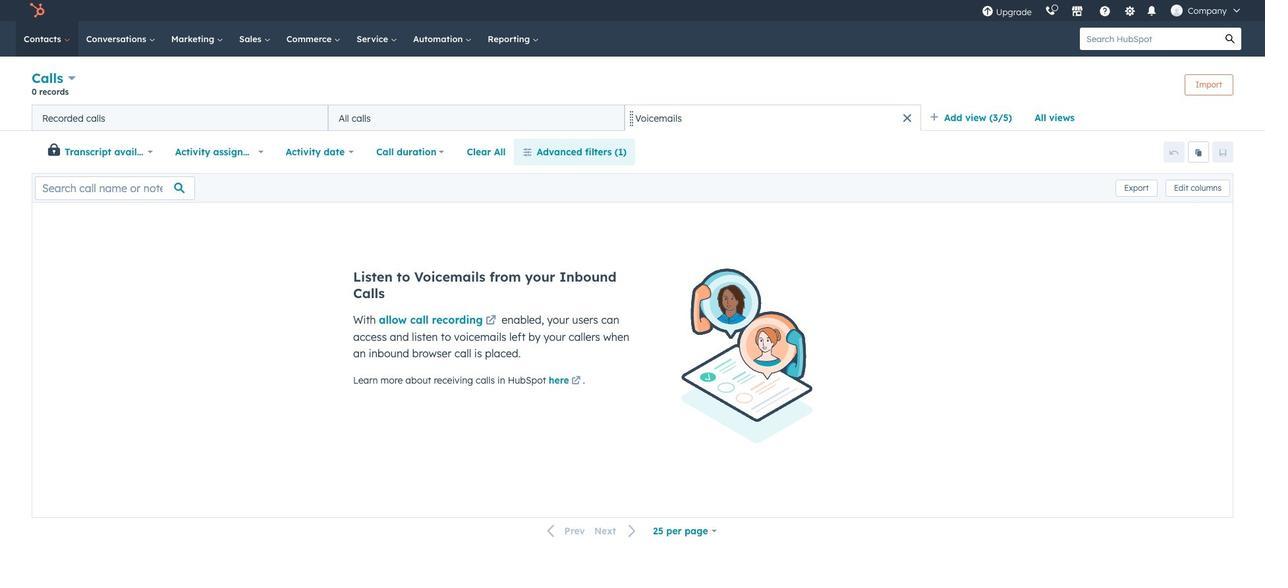 Task type: vqa. For each thing, say whether or not it's contained in the screenshot.
ACCOUNT SETUP element
no



Task type: locate. For each thing, give the bounding box(es) containing it.
link opens in a new window image
[[486, 314, 496, 330], [486, 316, 496, 327], [572, 374, 581, 390], [572, 377, 581, 387]]

banner
[[32, 69, 1234, 105]]

menu
[[975, 0, 1250, 21]]

jacob simon image
[[1171, 5, 1183, 16]]

pagination navigation
[[539, 523, 645, 541]]



Task type: describe. For each thing, give the bounding box(es) containing it.
Search call name or notes search field
[[35, 176, 195, 200]]

marketplaces image
[[1072, 6, 1083, 18]]

Search HubSpot search field
[[1080, 28, 1219, 50]]



